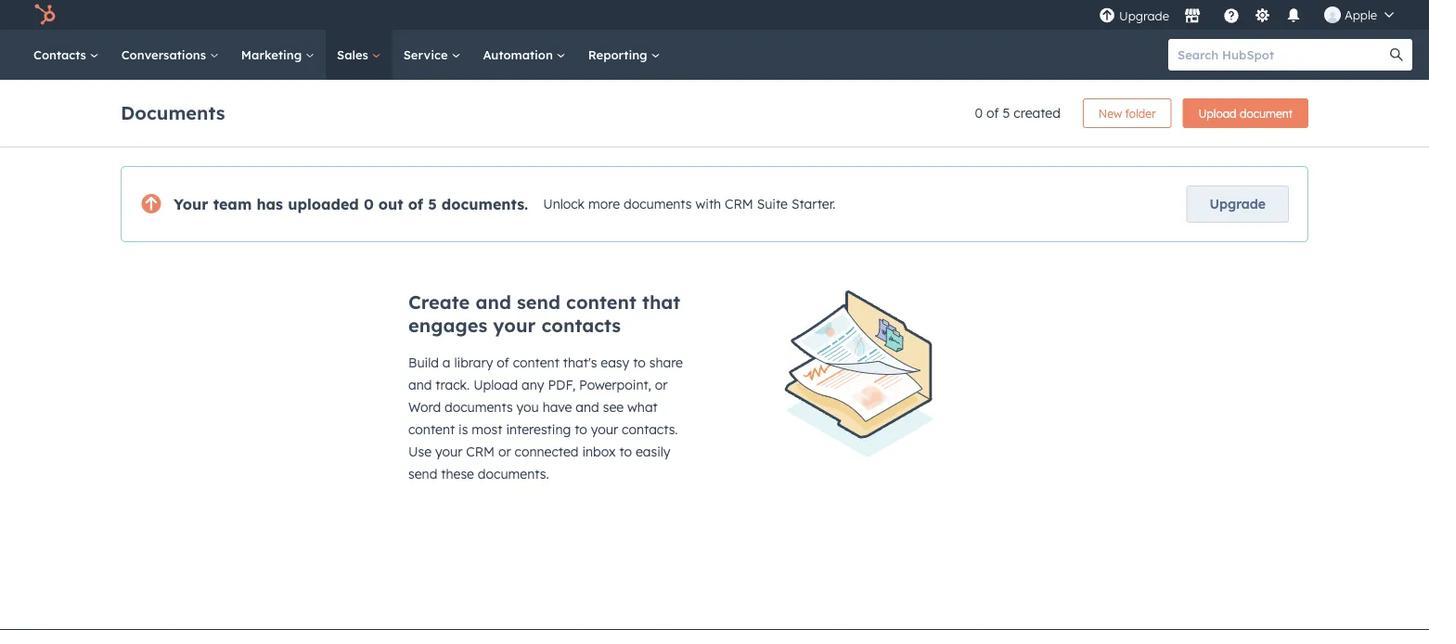 Task type: vqa. For each thing, say whether or not it's contained in the screenshot.
topmost of
yes



Task type: locate. For each thing, give the bounding box(es) containing it.
0 vertical spatial upload
[[1199, 106, 1237, 120]]

0 horizontal spatial content
[[409, 421, 455, 438]]

your up these
[[435, 444, 463, 460]]

0
[[975, 105, 983, 121], [364, 195, 374, 214]]

1 horizontal spatial content
[[513, 355, 560, 371]]

0 vertical spatial 0
[[975, 105, 983, 121]]

upgrade
[[1120, 8, 1170, 24], [1210, 196, 1266, 212]]

settings image
[[1255, 8, 1271, 25]]

track.
[[436, 377, 470, 393]]

1 vertical spatial 5
[[428, 195, 437, 214]]

create and send content that engages your contacts
[[409, 291, 681, 337]]

folder
[[1126, 106, 1156, 120]]

5 left created
[[1003, 105, 1011, 121]]

1 vertical spatial content
[[513, 355, 560, 371]]

0 horizontal spatial of
[[408, 195, 423, 214]]

upload inside button
[[1199, 106, 1237, 120]]

0 vertical spatial crm
[[725, 196, 754, 212]]

0 vertical spatial your
[[493, 314, 536, 337]]

1 horizontal spatial 5
[[1003, 105, 1011, 121]]

upload document button
[[1183, 98, 1309, 128]]

0 vertical spatial or
[[655, 377, 668, 393]]

of right "library"
[[497, 355, 509, 371]]

a
[[443, 355, 451, 371]]

2 vertical spatial and
[[576, 399, 600, 415]]

or down most
[[498, 444, 511, 460]]

0 horizontal spatial crm
[[466, 444, 495, 460]]

your
[[493, 314, 536, 337], [591, 421, 618, 438], [435, 444, 463, 460]]

1 vertical spatial to
[[575, 421, 588, 438]]

upload document
[[1199, 106, 1293, 120]]

Search HubSpot search field
[[1169, 39, 1396, 71]]

upload inside build a library of content that's easy to share and track. upload any pdf, powerpoint, or word documents you have and see what content is most interesting to your contacts. use your crm or connected inbox to easily send these documents.
[[474, 377, 518, 393]]

your up any
[[493, 314, 536, 337]]

documents. left unlock
[[442, 195, 528, 214]]

send down the use
[[409, 466, 438, 482]]

0 horizontal spatial upgrade
[[1120, 8, 1170, 24]]

to right the inbox
[[620, 444, 632, 460]]

content
[[566, 291, 637, 314], [513, 355, 560, 371], [409, 421, 455, 438]]

of left created
[[987, 105, 999, 121]]

create
[[409, 291, 470, 314]]

upgrade link
[[1187, 186, 1290, 223]]

1 horizontal spatial upgrade
[[1210, 196, 1266, 212]]

1 horizontal spatial 0
[[975, 105, 983, 121]]

marketing link
[[230, 30, 326, 80]]

1 horizontal spatial your
[[493, 314, 536, 337]]

to
[[633, 355, 646, 371], [575, 421, 588, 438], [620, 444, 632, 460]]

or
[[655, 377, 668, 393], [498, 444, 511, 460]]

hubspot image
[[33, 4, 56, 26]]

1 horizontal spatial and
[[476, 291, 511, 314]]

documents inside build a library of content that's easy to share and track. upload any pdf, powerpoint, or word documents you have and see what content is most interesting to your contacts. use your crm or connected inbox to easily send these documents.
[[445, 399, 513, 415]]

documents
[[624, 196, 692, 212], [445, 399, 513, 415]]

uploaded
[[288, 195, 359, 214]]

1 vertical spatial documents.
[[478, 466, 549, 482]]

settings link
[[1251, 5, 1275, 25]]

reporting link
[[577, 30, 672, 80]]

team
[[213, 195, 252, 214]]

menu
[[1097, 0, 1407, 30]]

and
[[476, 291, 511, 314], [409, 377, 432, 393], [576, 399, 600, 415]]

send inside create and send content that engages your contacts
[[517, 291, 561, 314]]

and down build
[[409, 377, 432, 393]]

automation
[[483, 47, 557, 62]]

documents up most
[[445, 399, 513, 415]]

your up the inbox
[[591, 421, 618, 438]]

or down share
[[655, 377, 668, 393]]

more
[[589, 196, 620, 212]]

1 vertical spatial send
[[409, 466, 438, 482]]

conversations
[[121, 47, 210, 62]]

1 vertical spatial upload
[[474, 377, 518, 393]]

1 vertical spatial of
[[408, 195, 423, 214]]

most
[[472, 421, 503, 438]]

notifications button
[[1278, 0, 1310, 30]]

1 vertical spatial documents
[[445, 399, 513, 415]]

document
[[1240, 106, 1293, 120]]

0 horizontal spatial documents
[[445, 399, 513, 415]]

content inside create and send content that engages your contacts
[[566, 291, 637, 314]]

conversations link
[[110, 30, 230, 80]]

send inside build a library of content that's easy to share and track. upload any pdf, powerpoint, or word documents you have and see what content is most interesting to your contacts. use your crm or connected inbox to easily send these documents.
[[409, 466, 438, 482]]

content up any
[[513, 355, 560, 371]]

5 right out
[[428, 195, 437, 214]]

powerpoint,
[[579, 377, 652, 393]]

contacts.
[[622, 421, 678, 438]]

menu containing apple
[[1097, 0, 1407, 30]]

suite
[[757, 196, 788, 212]]

send
[[517, 291, 561, 314], [409, 466, 438, 482]]

crm right with on the top of the page
[[725, 196, 754, 212]]

that's
[[563, 355, 597, 371]]

0 vertical spatial 5
[[1003, 105, 1011, 121]]

0 vertical spatial and
[[476, 291, 511, 314]]

0 left out
[[364, 195, 374, 214]]

interesting
[[506, 421, 571, 438]]

upgrade right the upgrade icon
[[1120, 8, 1170, 24]]

engages
[[409, 314, 488, 337]]

0 horizontal spatial send
[[409, 466, 438, 482]]

2 horizontal spatial content
[[566, 291, 637, 314]]

2 vertical spatial of
[[497, 355, 509, 371]]

0 vertical spatial send
[[517, 291, 561, 314]]

and left see
[[576, 399, 600, 415]]

upgrade image
[[1099, 8, 1116, 25]]

of
[[987, 105, 999, 121], [408, 195, 423, 214], [497, 355, 509, 371]]

1 horizontal spatial send
[[517, 291, 561, 314]]

1 horizontal spatial or
[[655, 377, 668, 393]]

to up the inbox
[[575, 421, 588, 438]]

upgrade down upload document button
[[1210, 196, 1266, 212]]

upload
[[1199, 106, 1237, 120], [474, 377, 518, 393]]

search button
[[1381, 39, 1413, 71]]

1 vertical spatial or
[[498, 444, 511, 460]]

1 vertical spatial crm
[[466, 444, 495, 460]]

1 horizontal spatial to
[[620, 444, 632, 460]]

content left "that"
[[566, 291, 637, 314]]

to right easy
[[633, 355, 646, 371]]

any
[[522, 377, 544, 393]]

documents. down connected on the bottom of page
[[478, 466, 549, 482]]

0 horizontal spatial upload
[[474, 377, 518, 393]]

service link
[[392, 30, 472, 80]]

0 vertical spatial content
[[566, 291, 637, 314]]

2 vertical spatial your
[[435, 444, 463, 460]]

send up any
[[517, 291, 561, 314]]

2 vertical spatial content
[[409, 421, 455, 438]]

build a library of content that's easy to share and track. upload any pdf, powerpoint, or word documents you have and see what content is most interesting to your contacts. use your crm or connected inbox to easily send these documents.
[[409, 355, 683, 482]]

2 horizontal spatial of
[[987, 105, 999, 121]]

crm
[[725, 196, 754, 212], [466, 444, 495, 460]]

crm down most
[[466, 444, 495, 460]]

marketing
[[241, 47, 305, 62]]

1 vertical spatial upgrade
[[1210, 196, 1266, 212]]

upload down "library"
[[474, 377, 518, 393]]

1 horizontal spatial upload
[[1199, 106, 1237, 120]]

1 vertical spatial your
[[591, 421, 618, 438]]

documents. inside build a library of content that's easy to share and track. upload any pdf, powerpoint, or word documents you have and see what content is most interesting to your contacts. use your crm or connected inbox to easily send these documents.
[[478, 466, 549, 482]]

0 vertical spatial of
[[987, 105, 999, 121]]

sales
[[337, 47, 372, 62]]

these
[[441, 466, 474, 482]]

of inside build a library of content that's easy to share and track. upload any pdf, powerpoint, or word documents you have and see what content is most interesting to your contacts. use your crm or connected inbox to easily send these documents.
[[497, 355, 509, 371]]

use
[[409, 444, 432, 460]]

of right out
[[408, 195, 423, 214]]

5 inside the documents banner
[[1003, 105, 1011, 121]]

content down word
[[409, 421, 455, 438]]

0 left created
[[975, 105, 983, 121]]

upload left document
[[1199, 106, 1237, 120]]

documents left with on the top of the page
[[624, 196, 692, 212]]

your inside create and send content that engages your contacts
[[493, 314, 536, 337]]

1 vertical spatial and
[[409, 377, 432, 393]]

new
[[1099, 106, 1123, 120]]

reporting
[[588, 47, 651, 62]]

0 vertical spatial upgrade
[[1120, 8, 1170, 24]]

5
[[1003, 105, 1011, 121], [428, 195, 437, 214]]

what
[[628, 399, 658, 415]]

of inside the documents banner
[[987, 105, 999, 121]]

marketplaces image
[[1185, 8, 1201, 25]]

and right "create"
[[476, 291, 511, 314]]

2 vertical spatial to
[[620, 444, 632, 460]]

2 horizontal spatial to
[[633, 355, 646, 371]]

documents.
[[442, 195, 528, 214], [478, 466, 549, 482]]

new folder
[[1099, 106, 1156, 120]]

1 horizontal spatial of
[[497, 355, 509, 371]]

0 horizontal spatial 0
[[364, 195, 374, 214]]

2 horizontal spatial your
[[591, 421, 618, 438]]

inbox
[[582, 444, 616, 460]]

1 vertical spatial 0
[[364, 195, 374, 214]]

1 horizontal spatial documents
[[624, 196, 692, 212]]

that
[[642, 291, 681, 314]]

0 inside the documents banner
[[975, 105, 983, 121]]

0 horizontal spatial your
[[435, 444, 463, 460]]



Task type: describe. For each thing, give the bounding box(es) containing it.
automation link
[[472, 30, 577, 80]]

search image
[[1391, 48, 1404, 61]]

contacts
[[33, 47, 90, 62]]

connected
[[515, 444, 579, 460]]

sales link
[[326, 30, 392, 80]]

1 horizontal spatial crm
[[725, 196, 754, 212]]

contacts
[[542, 314, 621, 337]]

documents banner
[[121, 93, 1309, 128]]

0 vertical spatial documents
[[624, 196, 692, 212]]

out
[[379, 195, 404, 214]]

unlock
[[543, 196, 585, 212]]

word
[[409, 399, 441, 415]]

with
[[696, 196, 722, 212]]

is
[[459, 421, 468, 438]]

0 vertical spatial to
[[633, 355, 646, 371]]

crm inside build a library of content that's easy to share and track. upload any pdf, powerpoint, or word documents you have and see what content is most interesting to your contacts. use your crm or connected inbox to easily send these documents.
[[466, 444, 495, 460]]

easy
[[601, 355, 630, 371]]

pdf,
[[548, 377, 576, 393]]

new folder button
[[1083, 98, 1172, 128]]

your
[[174, 195, 208, 214]]

unlock more documents with crm suite starter.
[[543, 196, 836, 212]]

you
[[517, 399, 539, 415]]

0 horizontal spatial 5
[[428, 195, 437, 214]]

your team has uploaded 0 out of 5 documents.
[[174, 195, 528, 214]]

library
[[454, 355, 493, 371]]

have
[[543, 399, 572, 415]]

apple
[[1345, 7, 1378, 22]]

0 vertical spatial documents.
[[442, 195, 528, 214]]

0 horizontal spatial to
[[575, 421, 588, 438]]

share
[[650, 355, 683, 371]]

apple lee image
[[1325, 6, 1342, 23]]

0 horizontal spatial and
[[409, 377, 432, 393]]

0 of 5 created
[[975, 105, 1061, 121]]

see
[[603, 399, 624, 415]]

contacts link
[[22, 30, 110, 80]]

service
[[404, 47, 452, 62]]

created
[[1014, 105, 1061, 121]]

documents
[[121, 101, 225, 124]]

2 horizontal spatial and
[[576, 399, 600, 415]]

easily
[[636, 444, 671, 460]]

notifications image
[[1286, 8, 1303, 25]]

0 horizontal spatial or
[[498, 444, 511, 460]]

hubspot link
[[22, 4, 70, 26]]

help button
[[1216, 0, 1248, 30]]

build
[[409, 355, 439, 371]]

has
[[257, 195, 283, 214]]

marketplaces button
[[1173, 0, 1212, 30]]

help image
[[1224, 8, 1240, 25]]

and inside create and send content that engages your contacts
[[476, 291, 511, 314]]

apple button
[[1314, 0, 1406, 30]]

starter.
[[792, 196, 836, 212]]



